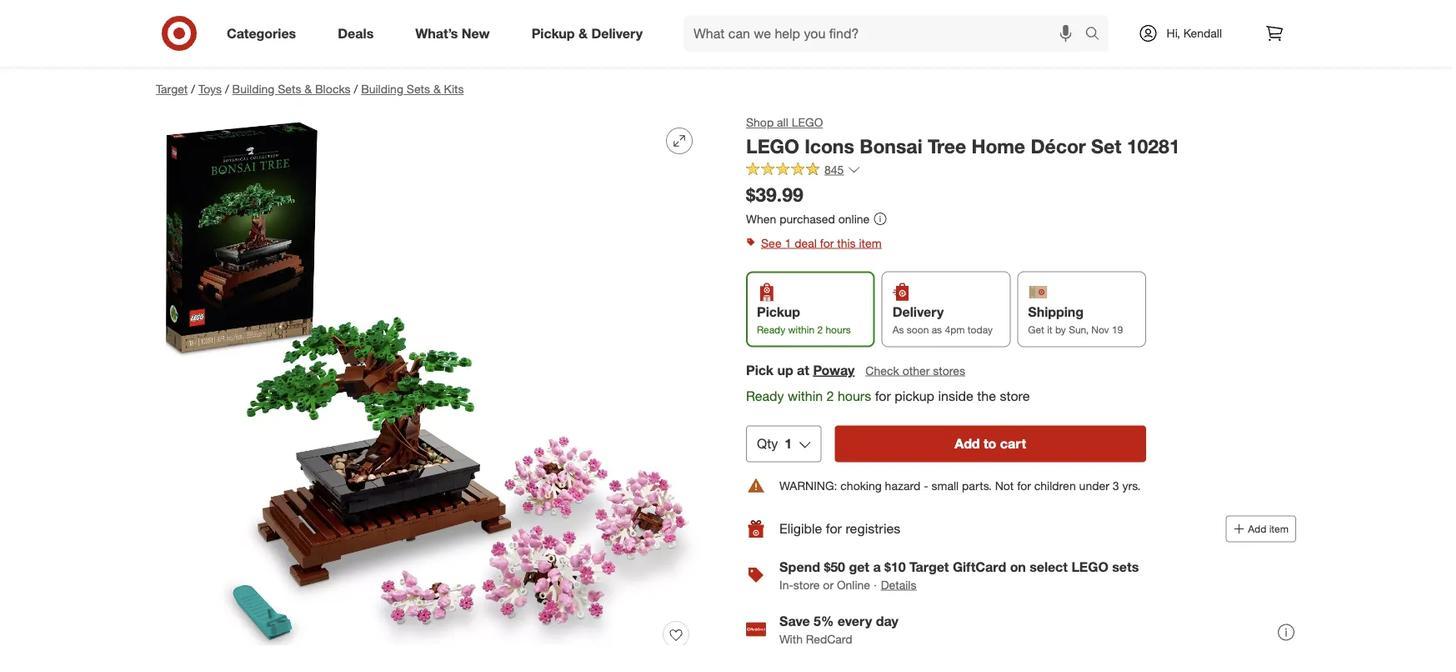 Task type: describe. For each thing, give the bounding box(es) containing it.
5%
[[814, 613, 834, 629]]

target / toys / building sets & blocks / building sets & kits
[[156, 82, 464, 96]]

for left this
[[820, 236, 834, 250]]

parts.
[[962, 478, 992, 493]]

online
[[837, 577, 871, 592]]

within inside pickup ready within 2 hours
[[788, 323, 815, 336]]

pickup for &
[[532, 25, 575, 41]]

tree
[[928, 134, 967, 158]]

advertisement region
[[143, 24, 1310, 64]]

icons
[[805, 134, 855, 158]]

lego inside spend $50 get a $10 target giftcard on select lego sets in-store or online ∙ details
[[1072, 559, 1109, 575]]

a
[[873, 559, 881, 575]]

categories
[[227, 25, 296, 41]]

delivery as soon as 4pm today
[[893, 304, 993, 336]]

get
[[849, 559, 870, 575]]

what's new
[[415, 25, 490, 41]]

for right eligible at the bottom right of the page
[[826, 521, 842, 537]]

1 horizontal spatial &
[[434, 82, 441, 96]]

add to cart button
[[835, 426, 1147, 462]]

giftcard
[[953, 559, 1007, 575]]

shipping get it by sun, nov 19
[[1028, 304, 1123, 336]]

home
[[972, 134, 1026, 158]]

kits
[[444, 82, 464, 96]]

qty
[[757, 436, 778, 452]]

building sets & kits link
[[361, 82, 464, 96]]

yrs.
[[1123, 478, 1141, 493]]

get
[[1028, 323, 1045, 336]]

$39.99
[[746, 183, 804, 207]]

stores
[[933, 363, 966, 378]]

décor
[[1031, 134, 1086, 158]]

eligible for registries
[[780, 521, 901, 537]]

children
[[1035, 478, 1076, 493]]

0 horizontal spatial item
[[859, 236, 882, 250]]

2 horizontal spatial &
[[579, 25, 588, 41]]

1 vertical spatial hours
[[838, 388, 872, 404]]

poway button
[[813, 361, 855, 380]]

see 1 deal for this item
[[761, 236, 882, 250]]

check other stores button
[[865, 362, 966, 380]]

select
[[1030, 559, 1068, 575]]

sun,
[[1069, 323, 1089, 336]]

online
[[839, 211, 870, 226]]

target link
[[156, 82, 188, 96]]

ready within 2 hours for pickup inside the store
[[746, 388, 1030, 404]]

$10
[[885, 559, 906, 575]]

building sets & blocks link
[[232, 82, 351, 96]]

as
[[893, 323, 904, 336]]

deal
[[795, 236, 817, 250]]

up
[[777, 362, 794, 378]]

on
[[1010, 559, 1026, 575]]

bonsai
[[860, 134, 923, 158]]

eligible
[[780, 521, 823, 537]]

toys link
[[198, 82, 222, 96]]

inside
[[939, 388, 974, 404]]

lego icons bonsai tree home d&#233;cor set 10281, 1 of 16 image
[[156, 114, 706, 646]]

for down check
[[875, 388, 891, 404]]

store inside spend $50 get a $10 target giftcard on select lego sets in-store or online ∙ details
[[794, 577, 820, 592]]

check other stores
[[866, 363, 966, 378]]

by
[[1056, 323, 1066, 336]]

1 building from the left
[[232, 82, 275, 96]]

registries
[[846, 521, 901, 537]]

∙
[[874, 577, 877, 592]]

new
[[462, 25, 490, 41]]

hazard
[[885, 478, 921, 493]]

2 sets from the left
[[407, 82, 430, 96]]

at
[[797, 362, 810, 378]]

deals link
[[324, 15, 395, 52]]

hi,
[[1167, 26, 1181, 40]]

0 vertical spatial lego
[[792, 115, 823, 130]]

in-
[[780, 577, 794, 592]]

pickup & delivery link
[[518, 15, 664, 52]]

1 vertical spatial 2
[[827, 388, 834, 404]]

pick
[[746, 362, 774, 378]]

under
[[1080, 478, 1110, 493]]

3
[[1113, 478, 1120, 493]]

or
[[823, 577, 834, 592]]

pickup for ready
[[757, 304, 800, 320]]

the
[[977, 388, 996, 404]]

add to cart
[[955, 436, 1026, 452]]

blocks
[[315, 82, 351, 96]]

all
[[777, 115, 789, 130]]

save
[[780, 613, 810, 629]]

categories link
[[213, 15, 317, 52]]

ready inside pickup ready within 2 hours
[[757, 323, 786, 336]]

when
[[746, 211, 777, 226]]



Task type: vqa. For each thing, say whether or not it's contained in the screenshot.
$14.99 - $42.99
no



Task type: locate. For each thing, give the bounding box(es) containing it.
see 1 deal for this item link
[[746, 231, 1297, 255]]

pickup ready within 2 hours
[[757, 304, 851, 336]]

2 inside pickup ready within 2 hours
[[818, 323, 823, 336]]

1 horizontal spatial delivery
[[893, 304, 944, 320]]

day
[[876, 613, 899, 629]]

poway
[[813, 362, 855, 378]]

choking
[[841, 478, 882, 493]]

add item
[[1249, 523, 1289, 535]]

delivery inside delivery as soon as 4pm today
[[893, 304, 944, 320]]

0 vertical spatial store
[[1000, 388, 1030, 404]]

hours inside pickup ready within 2 hours
[[826, 323, 851, 336]]

1 1 from the top
[[785, 236, 792, 250]]

2 up poway
[[818, 323, 823, 336]]

1 sets from the left
[[278, 82, 301, 96]]

1 for qty
[[785, 436, 792, 452]]

spend $50 get a $10 target giftcard on select lego sets link
[[780, 559, 1139, 575]]

pickup
[[532, 25, 575, 41], [757, 304, 800, 320]]

0 vertical spatial within
[[788, 323, 815, 336]]

search button
[[1078, 15, 1118, 55]]

qty 1
[[757, 436, 792, 452]]

ready up pick
[[757, 323, 786, 336]]

to
[[984, 436, 997, 452]]

item
[[859, 236, 882, 250], [1270, 523, 1289, 535]]

1 horizontal spatial sets
[[407, 82, 430, 96]]

$50
[[824, 559, 846, 575]]

2 within from the top
[[788, 388, 823, 404]]

pick up at poway
[[746, 362, 855, 378]]

delivery
[[592, 25, 643, 41], [893, 304, 944, 320]]

today
[[968, 323, 993, 336]]

845
[[825, 162, 844, 177]]

this
[[837, 236, 856, 250]]

pickup
[[895, 388, 935, 404]]

1 horizontal spatial building
[[361, 82, 404, 96]]

0 vertical spatial ready
[[757, 323, 786, 336]]

1 horizontal spatial add
[[1249, 523, 1267, 535]]

target right $10
[[910, 559, 949, 575]]

nov
[[1092, 323, 1110, 336]]

1 vertical spatial 1
[[785, 436, 792, 452]]

1 vertical spatial pickup
[[757, 304, 800, 320]]

what's
[[415, 25, 458, 41]]

add for add to cart
[[955, 436, 980, 452]]

check
[[866, 363, 900, 378]]

2 vertical spatial lego
[[1072, 559, 1109, 575]]

1 within from the top
[[788, 323, 815, 336]]

10281
[[1127, 134, 1180, 158]]

0 vertical spatial hours
[[826, 323, 851, 336]]

4pm
[[945, 323, 965, 336]]

0 horizontal spatial /
[[191, 82, 195, 96]]

0 horizontal spatial &
[[305, 82, 312, 96]]

-
[[924, 478, 929, 493]]

2 1 from the top
[[785, 436, 792, 452]]

spend
[[780, 559, 820, 575]]

0 horizontal spatial pickup
[[532, 25, 575, 41]]

save 5% every day
[[780, 613, 899, 629]]

0 horizontal spatial delivery
[[592, 25, 643, 41]]

/ left toys
[[191, 82, 195, 96]]

0 horizontal spatial building
[[232, 82, 275, 96]]

1 right see
[[785, 236, 792, 250]]

store right the
[[1000, 388, 1030, 404]]

2 building from the left
[[361, 82, 404, 96]]

1 horizontal spatial /
[[225, 82, 229, 96]]

pickup & delivery
[[532, 25, 643, 41]]

1 vertical spatial store
[[794, 577, 820, 592]]

it
[[1047, 323, 1053, 336]]

0 horizontal spatial store
[[794, 577, 820, 592]]

item inside button
[[1270, 523, 1289, 535]]

store
[[1000, 388, 1030, 404], [794, 577, 820, 592]]

target inside spend $50 get a $10 target giftcard on select lego sets in-store or online ∙ details
[[910, 559, 949, 575]]

sets left blocks
[[278, 82, 301, 96]]

details button
[[880, 576, 918, 594]]

0 vertical spatial item
[[859, 236, 882, 250]]

1 horizontal spatial item
[[1270, 523, 1289, 535]]

ready down pick
[[746, 388, 784, 404]]

19
[[1112, 323, 1123, 336]]

0 vertical spatial target
[[156, 82, 188, 96]]

3 / from the left
[[354, 82, 358, 96]]

kendall
[[1184, 26, 1222, 40]]

hours up poway
[[826, 323, 851, 336]]

warning:
[[780, 478, 838, 493]]

0 vertical spatial pickup
[[532, 25, 575, 41]]

2
[[818, 323, 823, 336], [827, 388, 834, 404]]

spend $50 get a $10 target giftcard on select lego sets in-store or online ∙ details
[[780, 559, 1139, 592]]

/
[[191, 82, 195, 96], [225, 82, 229, 96], [354, 82, 358, 96]]

pickup up up
[[757, 304, 800, 320]]

building
[[232, 82, 275, 96], [361, 82, 404, 96]]

1 horizontal spatial pickup
[[757, 304, 800, 320]]

2 horizontal spatial /
[[354, 82, 358, 96]]

1 / from the left
[[191, 82, 195, 96]]

as
[[932, 323, 942, 336]]

ready
[[757, 323, 786, 336], [746, 388, 784, 404]]

hours
[[826, 323, 851, 336], [838, 388, 872, 404]]

pickup right new
[[532, 25, 575, 41]]

1 vertical spatial ready
[[746, 388, 784, 404]]

for right not
[[1017, 478, 1031, 493]]

845 link
[[746, 162, 861, 181]]

0 horizontal spatial sets
[[278, 82, 301, 96]]

1 horizontal spatial 2
[[827, 388, 834, 404]]

1 vertical spatial target
[[910, 559, 949, 575]]

other
[[903, 363, 930, 378]]

0 horizontal spatial add
[[955, 436, 980, 452]]

shop
[[746, 115, 774, 130]]

sets left kits
[[407, 82, 430, 96]]

within
[[788, 323, 815, 336], [788, 388, 823, 404]]

shop all lego lego icons bonsai tree home décor set 10281
[[746, 115, 1180, 158]]

hours down "poway" button
[[838, 388, 872, 404]]

1 vertical spatial lego
[[746, 134, 800, 158]]

within up pick up at poway
[[788, 323, 815, 336]]

0 horizontal spatial target
[[156, 82, 188, 96]]

0 horizontal spatial 2
[[818, 323, 823, 336]]

0 vertical spatial add
[[955, 436, 980, 452]]

pickup inside pickup ready within 2 hours
[[757, 304, 800, 320]]

target
[[156, 82, 188, 96], [910, 559, 949, 575]]

lego left sets
[[1072, 559, 1109, 575]]

&
[[579, 25, 588, 41], [305, 82, 312, 96], [434, 82, 441, 96]]

1 horizontal spatial target
[[910, 559, 949, 575]]

lego right all
[[792, 115, 823, 130]]

what's new link
[[401, 15, 511, 52]]

lego down all
[[746, 134, 800, 158]]

target left toys
[[156, 82, 188, 96]]

1 right qty
[[785, 436, 792, 452]]

warning: choking hazard - small parts. not for children under 3 yrs.
[[780, 478, 1141, 493]]

search
[[1078, 27, 1118, 43]]

1 vertical spatial delivery
[[893, 304, 944, 320]]

2 down "poway" button
[[827, 388, 834, 404]]

0 vertical spatial delivery
[[592, 25, 643, 41]]

add
[[955, 436, 980, 452], [1249, 523, 1267, 535]]

1 vertical spatial add
[[1249, 523, 1267, 535]]

every
[[838, 613, 872, 629]]

0 vertical spatial 2
[[818, 323, 823, 336]]

building right blocks
[[361, 82, 404, 96]]

cart
[[1000, 436, 1026, 452]]

deals
[[338, 25, 374, 41]]

for
[[820, 236, 834, 250], [875, 388, 891, 404], [1017, 478, 1031, 493], [826, 521, 842, 537]]

when purchased online
[[746, 211, 870, 226]]

2 / from the left
[[225, 82, 229, 96]]

0 vertical spatial 1
[[785, 236, 792, 250]]

within down at
[[788, 388, 823, 404]]

small
[[932, 478, 959, 493]]

building right toys
[[232, 82, 275, 96]]

/ right toys link
[[225, 82, 229, 96]]

1 horizontal spatial store
[[1000, 388, 1030, 404]]

1 vertical spatial within
[[788, 388, 823, 404]]

1
[[785, 236, 792, 250], [785, 436, 792, 452]]

shipping
[[1028, 304, 1084, 320]]

/ right blocks
[[354, 82, 358, 96]]

soon
[[907, 323, 929, 336]]

store down spend
[[794, 577, 820, 592]]

details
[[881, 577, 917, 592]]

1 vertical spatial item
[[1270, 523, 1289, 535]]

set
[[1092, 134, 1122, 158]]

1 for see
[[785, 236, 792, 250]]

add for add item
[[1249, 523, 1267, 535]]

add item button
[[1226, 516, 1297, 542]]

What can we help you find? suggestions appear below search field
[[684, 15, 1089, 52]]

hi, kendall
[[1167, 26, 1222, 40]]

sets
[[1113, 559, 1139, 575]]



